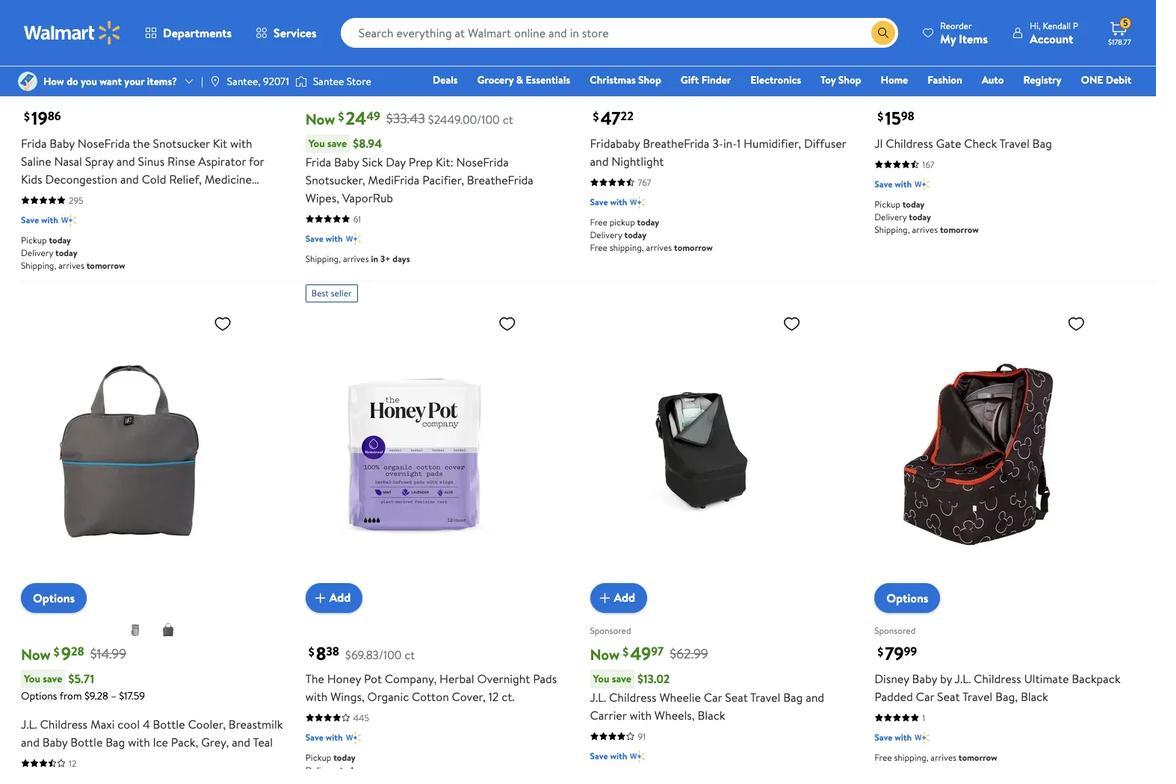 Task type: vqa. For each thing, say whether or not it's contained in the screenshot.


Task type: describe. For each thing, give the bounding box(es) containing it.
add to favorites list, j.l. childress maxi cool 4 bottle cooler, breastmilk and baby bottle bag with ice pack, grey, and teal image
[[214, 314, 232, 333]]

with up the pickup
[[610, 195, 627, 208]]

grocery
[[477, 72, 514, 87]]

0 horizontal spatial add to cart image
[[311, 589, 329, 607]]

Walmart Site-Wide search field
[[340, 18, 898, 48]]

nosefrida inside the 'frida baby nosefrida the snotsucker kit with saline nasal spray and sinus rinse aspirator for kids decongestion and cold relief, medicine alternative, 3 pieces'
[[78, 135, 130, 151]]

baby inside the 'frida baby nosefrida the snotsucker kit with saline nasal spray and sinus rinse aspirator for kids decongestion and cold relief, medicine alternative, 3 pieces'
[[50, 135, 75, 151]]

santee
[[313, 74, 344, 89]]

travel inside you save $13.02 j.l. childress wheelie car seat travel bag and carrier with wheels, black
[[750, 689, 780, 706]]

santee, 92071
[[227, 74, 289, 89]]

add for $
[[329, 54, 351, 70]]

grocery & essentials link
[[470, 72, 577, 88]]

0 horizontal spatial bottle
[[70, 734, 103, 751]]

best
[[311, 287, 329, 299]]

pacifier,
[[422, 172, 464, 188]]

$62.99
[[670, 645, 708, 664]]

2 horizontal spatial travel
[[1000, 135, 1030, 151]]

j.l. for baby
[[955, 671, 971, 687]]

registry
[[1023, 72, 1061, 87]]

electronics
[[750, 72, 801, 87]]

frida baby nosefrida the snotsucker kit with saline nasal spray and sinus rinse aspirator for kids decongestion and cold relief, medicine alternative, 3 pieces
[[21, 135, 264, 205]]

cool
[[118, 716, 140, 733]]

j.l. inside j.l. childress maxi cool 4 bottle cooler, breastmilk and baby bottle bag with ice pack, grey, and teal
[[21, 716, 37, 733]]

$ inside $ 79 99
[[878, 644, 883, 660]]

frida baby sick day prep kit: nosefrida snotsucker, medifrida pacifier, breathefrida wipes, vaporrub image
[[305, 0, 522, 65]]

breastmilk
[[229, 716, 283, 733]]

grey, and teal image
[[159, 621, 177, 639]]

add to cart image for $62.99
[[596, 589, 614, 607]]

you for 49
[[593, 671, 609, 686]]

christmas shop link
[[583, 72, 668, 88]]

overnight
[[477, 671, 530, 687]]

92071
[[263, 74, 289, 89]]

carrier
[[590, 707, 627, 724]]

$17.59
[[119, 689, 145, 704]]

and inside you save $13.02 j.l. childress wheelie car seat travel bag and carrier with wheels, black
[[806, 689, 824, 706]]

seat inside disney baby by j.l. childress ultimate backpack padded car seat travel bag, black
[[937, 689, 960, 705]]

car inside disney baby by j.l. childress ultimate backpack padded car seat travel bag, black
[[916, 689, 934, 705]]

save for 9
[[43, 671, 62, 686]]

your
[[124, 74, 144, 89]]

hi, kendall p account
[[1030, 19, 1078, 47]]

want
[[100, 74, 122, 89]]

with down $ 15 98
[[895, 177, 912, 190]]

pickup today delivery today shipping, arrives tomorrow for 19
[[21, 234, 125, 272]]

childress down 98
[[886, 135, 933, 151]]

with up the pickup today
[[326, 731, 343, 744]]

walmart plus image for 79
[[915, 730, 930, 745]]

save with for 47
[[590, 195, 627, 208]]

with inside you save $13.02 j.l. childress wheelie car seat travel bag and carrier with wheels, black
[[630, 707, 652, 724]]

$5.71
[[68, 671, 94, 688]]

pot
[[364, 671, 382, 687]]

2 vertical spatial walmart plus image
[[630, 749, 645, 764]]

j.l. childress maxi cool 4 bottle cooler, breastmilk and baby bottle bag with ice pack, grey, and teal image
[[21, 308, 238, 601]]

you save $8.94 frida baby sick day prep kit: nosefrida snotsucker, medifrida pacifier, breathefrida wipes, vaporrub
[[305, 135, 533, 206]]

shipping, for 15
[[875, 223, 910, 236]]

1 vertical spatial free
[[590, 241, 607, 254]]

4
[[143, 716, 150, 733]]

saline
[[21, 153, 51, 169]]

auto
[[982, 72, 1004, 87]]

ct inside now $ 24 49 $33.43 $2449.00/100 ct
[[503, 111, 513, 127]]

shipping, for 19
[[21, 259, 56, 272]]

22
[[621, 108, 633, 124]]

gift
[[681, 72, 699, 87]]

with inside j.l. childress maxi cool 4 bottle cooler, breastmilk and baby bottle bag with ice pack, grey, and teal
[[128, 734, 150, 751]]

3
[[84, 189, 91, 205]]

free pickup today delivery today free shipping, arrives tomorrow
[[590, 216, 713, 254]]

tomorrow inside free pickup today delivery today free shipping, arrives tomorrow
[[674, 241, 713, 254]]

$ inside $ 8 38 $69.83/100 ct the honey pot company, herbal overnight pads with wings, organic cotton cover, 12 ct.
[[308, 644, 314, 660]]

$ inside $ 15 98
[[878, 108, 883, 125]]

prep
[[409, 154, 433, 170]]

$2449.00/100
[[428, 111, 500, 127]]

home link
[[874, 72, 915, 88]]

childress inside you save $13.02 j.l. childress wheelie car seat travel bag and carrier with wheels, black
[[609, 689, 657, 706]]

5
[[1123, 17, 1128, 29]]

pack,
[[171, 734, 198, 751]]

gift finder link
[[674, 72, 738, 88]]

$ inside now $ 49 97 $62.99
[[623, 644, 629, 660]]

the
[[133, 135, 150, 151]]

options for 79
[[886, 590, 928, 606]]

humidifier,
[[744, 135, 801, 151]]

how
[[43, 74, 64, 89]]

wipes,
[[305, 189, 339, 206]]

$33.43
[[386, 109, 425, 128]]

travel inside disney baby by j.l. childress ultimate backpack padded car seat travel bag, black
[[962, 689, 993, 705]]

$ 79 99
[[878, 641, 917, 666]]

add to cart image for 15
[[880, 53, 898, 71]]

electronics link
[[744, 72, 808, 88]]

j.l. childress wheelie car seat travel bag and carrier with wheels, black image
[[590, 308, 807, 601]]

alternative,
[[21, 189, 81, 205]]

one debit link
[[1074, 72, 1138, 88]]

diffuser
[[804, 135, 846, 151]]

items
[[959, 30, 988, 47]]

79
[[885, 641, 904, 666]]

ct inside $ 8 38 $69.83/100 ct the honey pot company, herbal overnight pads with wings, organic cotton cover, 12 ct.
[[405, 647, 415, 663]]

add up now $ 49 97 $62.99 at bottom right
[[614, 590, 635, 606]]

best seller
[[311, 287, 352, 299]]

relief,
[[169, 171, 202, 187]]

add to favorites list, disney baby by j.l. childress ultimate backpack padded car seat travel bag, black image
[[1067, 314, 1085, 333]]

debit
[[1106, 72, 1131, 87]]

for
[[249, 153, 264, 169]]

one
[[1081, 72, 1103, 87]]

with up "shipping, arrives in 3+ days"
[[326, 232, 343, 245]]

honey
[[327, 671, 361, 687]]

3-
[[712, 135, 723, 151]]

add to cart image for 47
[[596, 53, 614, 71]]

add to favorites list, j.l. childress wheelie car seat travel bag and carrier with wheels, black image
[[783, 314, 801, 333]]

pickup today delivery today shipping, arrives tomorrow for 15
[[875, 198, 979, 236]]

p
[[1073, 19, 1078, 32]]

1 inside the fridababy breathefrida 3-in-1 humidifier, diffuser and nightlight
[[737, 135, 741, 151]]

cooler,
[[188, 716, 226, 733]]

baby inside disney baby by j.l. childress ultimate backpack padded car seat travel bag, black
[[912, 671, 937, 687]]

2 horizontal spatial bag
[[1032, 135, 1052, 151]]

christmas
[[590, 72, 636, 87]]

15
[[885, 105, 901, 130]]

services
[[274, 25, 317, 41]]

account
[[1030, 30, 1073, 47]]

nosefrida inside you save $8.94 frida baby sick day prep kit: nosefrida snotsucker, medifrida pacifier, breathefrida wipes, vaporrub
[[456, 154, 509, 170]]

now for 9
[[21, 645, 51, 665]]

save for 47
[[590, 195, 608, 208]]

add to cart image for 19
[[27, 53, 45, 71]]

add button for 47
[[590, 47, 647, 77]]

in-
[[723, 135, 737, 151]]

add to cart image for $
[[311, 53, 329, 71]]

santee store
[[313, 74, 371, 89]]

86
[[48, 108, 61, 124]]

frida baby nosefrida the snotsucker kit with saline nasal spray and sinus rinse aspirator for kids decongestion and cold relief, medicine alternative, 3 pieces image
[[21, 0, 238, 65]]

$ 15 98
[[878, 105, 915, 130]]

now $ 49 97 $62.99
[[590, 641, 708, 666]]

sponsored for 79
[[875, 625, 916, 637]]

walmart+ link
[[1080, 93, 1138, 109]]

167
[[922, 158, 935, 171]]

pads
[[533, 671, 557, 687]]

rinse
[[167, 153, 195, 169]]

kendall
[[1043, 19, 1071, 32]]

options for $14.99
[[33, 590, 75, 606]]

black inside you save $13.02 j.l. childress wheelie car seat travel bag and carrier with wheels, black
[[698, 707, 725, 724]]

jl childress gate check travel bag
[[875, 135, 1052, 151]]

add for 15
[[898, 54, 920, 70]]

wheels,
[[655, 707, 695, 724]]

fridababy breathefrida 3-in-1 humidifier, diffuser and nightlight
[[590, 135, 846, 169]]

organic
[[367, 689, 409, 705]]

save with for 19
[[21, 213, 58, 226]]

$ inside $ 47 22
[[593, 108, 599, 125]]

walmart plus image for 15
[[915, 177, 930, 192]]

5 $178.77
[[1108, 17, 1131, 47]]

childress inside disney baby by j.l. childress ultimate backpack padded car seat travel bag, black
[[974, 671, 1021, 687]]

save for 49
[[612, 671, 631, 686]]

sick
[[362, 154, 383, 170]]

$13.02
[[637, 671, 670, 688]]

save with up "shipping, arrives in 3+ days"
[[305, 232, 343, 245]]

departments button
[[133, 15, 244, 51]]

breathefrida inside the fridababy breathefrida 3-in-1 humidifier, diffuser and nightlight
[[643, 135, 709, 151]]

baby inside you save $8.94 frida baby sick day prep kit: nosefrida snotsucker, medifrida pacifier, breathefrida wipes, vaporrub
[[334, 154, 359, 170]]

essentials
[[526, 72, 570, 87]]

hi,
[[1030, 19, 1041, 32]]

save for 79
[[875, 731, 892, 744]]

38
[[326, 643, 339, 660]]

save with for 15
[[875, 177, 912, 190]]

you
[[81, 74, 97, 89]]



Task type: locate. For each thing, give the bounding box(es) containing it.
 image
[[18, 72, 37, 91], [295, 74, 307, 89], [209, 75, 221, 87]]

add button for 19
[[21, 47, 78, 77]]

you inside you save $13.02 j.l. childress wheelie car seat travel bag and carrier with wheels, black
[[593, 671, 609, 686]]

childress up bag,
[[974, 671, 1021, 687]]

now for 24
[[305, 109, 335, 129]]

1 vertical spatial black
[[698, 707, 725, 724]]

car
[[916, 689, 934, 705], [704, 689, 722, 706]]

1 vertical spatial j.l.
[[590, 689, 606, 706]]

cover,
[[452, 689, 486, 705]]

$9.28
[[84, 689, 108, 704]]

1 horizontal spatial nosefrida
[[456, 154, 509, 170]]

1 vertical spatial 1
[[922, 712, 925, 724]]

frida inside you save $8.94 frida baby sick day prep kit: nosefrida snotsucker, medifrida pacifier, breathefrida wipes, vaporrub
[[305, 154, 331, 170]]

walmart plus image for $69.83/100 ct
[[346, 730, 361, 745]]

0 horizontal spatial ct
[[405, 647, 415, 663]]

 image for santee store
[[295, 74, 307, 89]]

breathefrida right pacifier, on the left of page
[[467, 172, 533, 188]]

nasal
[[54, 153, 82, 169]]

save with up the pickup
[[590, 195, 627, 208]]

frida up saline
[[21, 135, 47, 151]]

2 horizontal spatial add to cart image
[[880, 53, 898, 71]]

and inside the fridababy breathefrida 3-in-1 humidifier, diffuser and nightlight
[[590, 153, 609, 169]]

jl childress gate check travel bag image
[[875, 0, 1091, 65]]

walmart plus image
[[915, 177, 930, 192], [630, 195, 645, 210], [346, 231, 361, 246], [915, 730, 930, 745]]

black down ultimate
[[1021, 689, 1048, 705]]

save
[[327, 136, 347, 151], [43, 671, 62, 686], [612, 671, 631, 686]]

0 horizontal spatial shop
[[638, 72, 661, 87]]

walmart plus image for 47
[[630, 195, 645, 210]]

options inside you save $5.71 options from $9.28 – $17.59
[[21, 689, 57, 704]]

2 vertical spatial delivery
[[21, 246, 53, 259]]

finder
[[701, 72, 731, 87]]

1 horizontal spatial bottle
[[153, 716, 185, 733]]

pickup today delivery today shipping, arrives tomorrow down 295
[[21, 234, 125, 272]]

now left 9 at left bottom
[[21, 645, 51, 665]]

1 horizontal spatial bag
[[783, 689, 803, 706]]

save down alternative,
[[21, 213, 39, 226]]

sponsored up now $ 49 97 $62.99 at bottom right
[[590, 625, 631, 637]]

0 horizontal spatial options link
[[21, 583, 87, 613]]

2 options link from the left
[[875, 583, 940, 613]]

add for 19
[[45, 54, 66, 70]]

2 vertical spatial free
[[875, 751, 892, 764]]

pickup down alternative,
[[21, 234, 47, 246]]

childress
[[886, 135, 933, 151], [974, 671, 1021, 687], [609, 689, 657, 706], [40, 716, 87, 733]]

1 horizontal spatial travel
[[962, 689, 993, 705]]

1 horizontal spatial car
[[916, 689, 934, 705]]

99
[[904, 643, 917, 660]]

$ 47 22
[[593, 105, 633, 130]]

add up how
[[45, 54, 66, 70]]

you inside you save $5.71 options from $9.28 – $17.59
[[24, 671, 40, 686]]

save with down alternative,
[[21, 213, 58, 226]]

add up santee store
[[329, 54, 351, 70]]

2 horizontal spatial pickup
[[875, 198, 900, 210]]

arrives
[[912, 223, 938, 236], [646, 241, 672, 254], [343, 252, 369, 265], [58, 259, 84, 272], [931, 751, 956, 764]]

1 horizontal spatial now
[[305, 109, 335, 129]]

2 horizontal spatial save
[[612, 671, 631, 686]]

walmart plus image
[[61, 213, 76, 228], [346, 730, 361, 745], [630, 749, 645, 764]]

walmart plus image for 19
[[61, 213, 76, 228]]

with up 91
[[630, 707, 652, 724]]

ct down grocery
[[503, 111, 513, 127]]

0 horizontal spatial add to cart image
[[27, 53, 45, 71]]

add up christmas shop link
[[614, 54, 635, 70]]

28
[[71, 643, 84, 660]]

vaporrub
[[342, 189, 393, 206]]

2 vertical spatial j.l.
[[21, 716, 37, 733]]

fridababy breathefrida 3-in-1 humidifier, diffuser and nightlight image
[[590, 0, 807, 65]]

with inside the 'frida baby nosefrida the snotsucker kit with saline nasal spray and sinus rinse aspirator for kids decongestion and cold relief, medicine alternative, 3 pieces'
[[230, 135, 252, 151]]

0 vertical spatial 1
[[737, 135, 741, 151]]

1 horizontal spatial walmart plus image
[[346, 730, 361, 745]]

auto link
[[975, 72, 1011, 88]]

2 sponsored from the left
[[875, 625, 916, 637]]

childress inside j.l. childress maxi cool 4 bottle cooler, breastmilk and baby bottle bag with ice pack, grey, and teal
[[40, 716, 87, 733]]

1 vertical spatial frida
[[305, 154, 331, 170]]

0 horizontal spatial bag
[[105, 734, 125, 751]]

now inside now $ 9 28 $14.99
[[21, 645, 51, 665]]

0 vertical spatial j.l.
[[955, 671, 971, 687]]

save down jl
[[875, 177, 892, 190]]

0 horizontal spatial nosefrida
[[78, 135, 130, 151]]

1 horizontal spatial seat
[[937, 689, 960, 705]]

 image left how
[[18, 72, 37, 91]]

1 vertical spatial breathefrida
[[467, 172, 533, 188]]

49
[[366, 108, 380, 124], [630, 641, 651, 666]]

bottle up ice
[[153, 716, 185, 733]]

free
[[590, 216, 607, 228], [590, 241, 607, 254], [875, 751, 892, 764]]

deals link
[[426, 72, 464, 88]]

walmart plus image down 61
[[346, 231, 361, 246]]

pickup
[[875, 198, 900, 210], [21, 234, 47, 246], [305, 751, 331, 764]]

$14.99
[[90, 645, 126, 664]]

1 vertical spatial bag
[[783, 689, 803, 706]]

check
[[964, 135, 997, 151]]

1 horizontal spatial save
[[327, 136, 347, 151]]

breathefrida left 3-
[[643, 135, 709, 151]]

you up 'snotsucker,' at the top
[[308, 136, 325, 151]]

aspirator
[[198, 153, 246, 169]]

1 horizontal spatial shipping,
[[894, 751, 928, 764]]

0 vertical spatial nosefrida
[[78, 135, 130, 151]]

seller
[[331, 287, 352, 299]]

baby left by
[[912, 671, 937, 687]]

1 horizontal spatial 49
[[630, 641, 651, 666]]

company,
[[385, 671, 437, 687]]

1 horizontal spatial frida
[[305, 154, 331, 170]]

1 horizontal spatial options link
[[875, 583, 940, 613]]

1 vertical spatial walmart plus image
[[346, 730, 361, 745]]

0 vertical spatial free
[[590, 216, 607, 228]]

one debit walmart+
[[1081, 72, 1131, 108]]

kit:
[[436, 154, 453, 170]]

0 vertical spatial pickup
[[875, 198, 900, 210]]

47
[[600, 105, 621, 130]]

pickup today delivery today shipping, arrives tomorrow down 167
[[875, 198, 979, 236]]

teal
[[253, 734, 273, 751]]

shop right christmas at the top of page
[[638, 72, 661, 87]]

you for 9
[[24, 671, 40, 686]]

2 horizontal spatial j.l.
[[955, 671, 971, 687]]

with up free shipping, arrives tomorrow on the right
[[895, 731, 912, 744]]

add
[[45, 54, 66, 70], [329, 54, 351, 70], [614, 54, 635, 70], [898, 54, 920, 70], [329, 590, 351, 606], [614, 590, 635, 606]]

save for 15
[[875, 177, 892, 190]]

frida inside the 'frida baby nosefrida the snotsucker kit with saline nasal spray and sinus rinse aspirator for kids decongestion and cold relief, medicine alternative, 3 pieces'
[[21, 135, 47, 151]]

2 horizontal spatial you
[[593, 671, 609, 686]]

0 horizontal spatial pickup
[[21, 234, 47, 246]]

1 horizontal spatial sponsored
[[875, 625, 916, 637]]

1 add to cart image from the left
[[27, 53, 45, 71]]

j.l. inside disney baby by j.l. childress ultimate backpack padded car seat travel bag, black
[[955, 671, 971, 687]]

0 horizontal spatial j.l.
[[21, 716, 37, 733]]

1 horizontal spatial black
[[1021, 689, 1048, 705]]

pickup down jl
[[875, 198, 900, 210]]

add to cart image up christmas at the top of page
[[596, 53, 614, 71]]

add to favorites list, the honey pot company, herbal overnight pads with wings, organic cotton cover, 12 ct. image
[[498, 314, 516, 333]]

baby up 'snotsucker,' at the top
[[334, 154, 359, 170]]

from
[[60, 689, 82, 704]]

disney baby by j.l. childress ultimate backpack padded car seat travel bag, black image
[[875, 308, 1091, 601]]

sponsored for $62.99
[[590, 625, 631, 637]]

by
[[940, 671, 952, 687]]

1 horizontal spatial delivery
[[590, 228, 622, 241]]

save up the pickup today
[[305, 731, 323, 744]]

0 horizontal spatial save
[[43, 671, 62, 686]]

delivery for 15
[[875, 210, 907, 223]]

delivery for 19
[[21, 246, 53, 259]]

0 horizontal spatial delivery
[[21, 246, 53, 259]]

medicine
[[205, 171, 252, 187]]

 image right the 92071
[[295, 74, 307, 89]]

 image right |
[[209, 75, 221, 87]]

1 horizontal spatial  image
[[209, 75, 221, 87]]

1 horizontal spatial shop
[[838, 72, 861, 87]]

deals
[[433, 72, 458, 87]]

ct up the company,
[[405, 647, 415, 663]]

sinus
[[138, 153, 165, 169]]

seat inside you save $13.02 j.l. childress wheelie car seat travel bag and carrier with wheels, black
[[725, 689, 748, 706]]

today
[[902, 198, 925, 210], [909, 210, 931, 223], [637, 216, 659, 228], [624, 228, 647, 241], [49, 234, 71, 246], [55, 246, 77, 259], [333, 751, 356, 764]]

49 up $13.02
[[630, 641, 651, 666]]

pickup down wings,
[[305, 751, 331, 764]]

car inside you save $13.02 j.l. childress wheelie car seat travel bag and carrier with wheels, black
[[704, 689, 722, 706]]

1 right 3-
[[737, 135, 741, 151]]

0 vertical spatial frida
[[21, 135, 47, 151]]

toy shop
[[821, 72, 861, 87]]

1 shop from the left
[[638, 72, 661, 87]]

nosefrida right kit:
[[456, 154, 509, 170]]

1 vertical spatial 49
[[630, 641, 651, 666]]

0 vertical spatial delivery
[[875, 210, 907, 223]]

the
[[305, 671, 324, 687]]

0 horizontal spatial sponsored
[[590, 625, 631, 637]]

0 horizontal spatial 1
[[737, 135, 741, 151]]

1 vertical spatial nosefrida
[[456, 154, 509, 170]]

toy
[[821, 72, 836, 87]]

shop right toy
[[838, 72, 861, 87]]

shop for christmas shop
[[638, 72, 661, 87]]

shipping, down the pickup
[[610, 241, 644, 254]]

1 options link from the left
[[21, 583, 87, 613]]

8
[[316, 641, 326, 666]]

breathefrida
[[643, 135, 709, 151], [467, 172, 533, 188]]

0 vertical spatial walmart plus image
[[61, 213, 76, 228]]

bottle
[[153, 716, 185, 733], [70, 734, 103, 751]]

bag inside j.l. childress maxi cool 4 bottle cooler, breastmilk and baby bottle bag with ice pack, grey, and teal
[[105, 734, 125, 751]]

bag inside you save $13.02 j.l. childress wheelie car seat travel bag and carrier with wheels, black
[[783, 689, 803, 706]]

1 horizontal spatial shipping,
[[305, 252, 341, 265]]

 image for santee, 92071
[[209, 75, 221, 87]]

1 horizontal spatial 1
[[922, 712, 925, 724]]

$ inside $ 19 86
[[24, 108, 30, 125]]

you down now $ 9 28 $14.99 on the left of page
[[24, 671, 40, 686]]

49 inside now $ 24 49 $33.43 $2449.00/100 ct
[[366, 108, 380, 124]]

car right wheelie
[[704, 689, 722, 706]]

$ left "47"
[[593, 108, 599, 125]]

j.l. up "carrier"
[[590, 689, 606, 706]]

0 horizontal spatial you
[[24, 671, 40, 686]]

black inside disney baby by j.l. childress ultimate backpack padded car seat travel bag, black
[[1021, 689, 1048, 705]]

add to cart image up how
[[27, 53, 45, 71]]

pickup for 19
[[21, 234, 47, 246]]

black down wheelie
[[698, 707, 725, 724]]

padded
[[875, 689, 913, 705]]

how do you want your items?
[[43, 74, 177, 89]]

add for 47
[[614, 54, 635, 70]]

0 horizontal spatial shipping,
[[610, 241, 644, 254]]

baby up nasal
[[50, 135, 75, 151]]

save inside you save $5.71 options from $9.28 – $17.59
[[43, 671, 62, 686]]

with down alternative,
[[41, 213, 58, 226]]

options
[[33, 590, 75, 606], [886, 590, 928, 606], [21, 689, 57, 704]]

breathefrida inside you save $8.94 frida baby sick day prep kit: nosefrida snotsucker, medifrida pacifier, breathefrida wipes, vaporrub
[[467, 172, 533, 188]]

$ left 79
[[878, 644, 883, 660]]

j.l. right by
[[955, 671, 971, 687]]

1 horizontal spatial j.l.
[[590, 689, 606, 706]]

1
[[737, 135, 741, 151], [922, 712, 925, 724]]

the honey pot company, herbal overnight pads with wings, organic cotton cover, 12 ct. image
[[305, 308, 522, 601]]

day
[[386, 154, 406, 170]]

$ left 9 at left bottom
[[54, 644, 60, 660]]

save up from
[[43, 671, 62, 686]]

walmart plus image down 767
[[630, 195, 645, 210]]

add to cart image
[[27, 53, 45, 71], [311, 53, 329, 71], [596, 53, 614, 71]]

baby inside j.l. childress maxi cool 4 bottle cooler, breastmilk and baby bottle bag with ice pack, grey, and teal
[[42, 734, 68, 751]]

save with down jl
[[875, 177, 912, 190]]

|
[[201, 74, 203, 89]]

items?
[[147, 74, 177, 89]]

1 horizontal spatial pickup today delivery today shipping, arrives tomorrow
[[875, 198, 979, 236]]

with down "carrier"
[[610, 750, 627, 763]]

2 horizontal spatial now
[[590, 645, 620, 665]]

save inside you save $8.94 frida baby sick day prep kit: nosefrida snotsucker, medifrida pacifier, breathefrida wipes, vaporrub
[[327, 136, 347, 151]]

shop
[[638, 72, 661, 87], [838, 72, 861, 87]]

my
[[940, 30, 956, 47]]

add button for $
[[305, 47, 363, 77]]

save for 19
[[21, 213, 39, 226]]

0 vertical spatial bottle
[[153, 716, 185, 733]]

1 horizontal spatial breathefrida
[[643, 135, 709, 151]]

0 horizontal spatial black
[[698, 707, 725, 724]]

save left $8.94 at the top left of the page
[[327, 136, 347, 151]]

j.l. childress maxi cool 4 bottle cooler, breastmilk and baby bottle bag with ice pack, grey, and teal
[[21, 716, 283, 751]]

1 vertical spatial pickup
[[21, 234, 47, 246]]

2 horizontal spatial add to cart image
[[596, 53, 614, 71]]

spray
[[85, 153, 114, 169]]

2 horizontal spatial delivery
[[875, 210, 907, 223]]

options up 99
[[886, 590, 928, 606]]

1 vertical spatial shipping,
[[894, 751, 928, 764]]

with down the
[[305, 689, 328, 705]]

0 horizontal spatial  image
[[18, 72, 37, 91]]

save inside you save $13.02 j.l. childress wheelie car seat travel bag and carrier with wheels, black
[[612, 671, 631, 686]]

walmart plus image down 445
[[346, 730, 361, 745]]

 image for how do you want your items?
[[18, 72, 37, 91]]

arrives inside free pickup today delivery today free shipping, arrives tomorrow
[[646, 241, 672, 254]]

0 vertical spatial breathefrida
[[643, 135, 709, 151]]

free for free pickup today delivery today free shipping, arrives tomorrow
[[590, 216, 607, 228]]

$ inside now $ 24 49 $33.43 $2449.00/100 ct
[[338, 108, 344, 125]]

fridababy
[[590, 135, 640, 151]]

add to cart image
[[880, 53, 898, 71], [311, 589, 329, 607], [596, 589, 614, 607]]

options link for $14.99
[[21, 583, 87, 613]]

store
[[347, 74, 371, 89]]

options up 9 at left bottom
[[33, 590, 75, 606]]

0 horizontal spatial travel
[[750, 689, 780, 706]]

walmart plus image down 91
[[630, 749, 645, 764]]

home
[[881, 72, 908, 87]]

options left from
[[21, 689, 57, 704]]

0 horizontal spatial shipping,
[[21, 259, 56, 272]]

save down the wipes,
[[305, 232, 323, 245]]

save with for 79
[[875, 731, 912, 744]]

49 up $8.94 at the top left of the page
[[366, 108, 380, 124]]

1 horizontal spatial pickup
[[305, 751, 331, 764]]

departments
[[163, 25, 232, 41]]

gate
[[936, 135, 961, 151]]

shipping, inside free pickup today delivery today free shipping, arrives tomorrow
[[610, 241, 644, 254]]

add button for 15
[[875, 47, 932, 77]]

91
[[638, 730, 646, 743]]

$ left 8
[[308, 644, 314, 660]]

1 horizontal spatial ct
[[503, 111, 513, 127]]

save left $13.02
[[612, 671, 631, 686]]

save with down padded
[[875, 731, 912, 744]]

you up "carrier"
[[593, 671, 609, 686]]

save down the "fridababy"
[[590, 195, 608, 208]]

walmart image
[[24, 21, 121, 45]]

toy shop link
[[814, 72, 868, 88]]

options link up 9 at left bottom
[[21, 583, 87, 613]]

childress down $13.02
[[609, 689, 657, 706]]

registry link
[[1017, 72, 1068, 88]]

gray image
[[127, 621, 145, 639]]

free for free shipping, arrives tomorrow
[[875, 751, 892, 764]]

$ inside now $ 9 28 $14.99
[[54, 644, 60, 660]]

0 horizontal spatial 49
[[366, 108, 380, 124]]

0 vertical spatial shipping,
[[610, 241, 644, 254]]

1 horizontal spatial add to cart image
[[311, 53, 329, 71]]

shop for toy shop
[[838, 72, 861, 87]]

2 add to cart image from the left
[[311, 53, 329, 71]]

save with for $69.83/100 ct
[[305, 731, 343, 744]]

delivery inside free pickup today delivery today free shipping, arrives tomorrow
[[590, 228, 622, 241]]

decongestion
[[45, 171, 117, 187]]

0 horizontal spatial now
[[21, 645, 51, 665]]

save down "carrier"
[[590, 750, 608, 763]]

save with down "carrier"
[[590, 750, 627, 763]]

1 horizontal spatial add to cart image
[[596, 589, 614, 607]]

save for $69.83/100 ct
[[305, 731, 323, 744]]

you inside you save $8.94 frida baby sick day prep kit: nosefrida snotsucker, medifrida pacifier, breathefrida wipes, vaporrub
[[308, 136, 325, 151]]

snotsucker,
[[305, 172, 365, 188]]

2 shop from the left
[[838, 72, 861, 87]]

2 vertical spatial bag
[[105, 734, 125, 751]]

walmart plus image down 167
[[915, 177, 930, 192]]

$ left 97
[[623, 644, 629, 660]]

j.l. down you save $5.71 options from $9.28 – $17.59
[[21, 716, 37, 733]]

j.l. inside you save $13.02 j.l. childress wheelie car seat travel bag and carrier with wheels, black
[[590, 689, 606, 706]]

19
[[31, 105, 48, 130]]

0 vertical spatial ct
[[503, 111, 513, 127]]

2 horizontal spatial  image
[[295, 74, 307, 89]]

search icon image
[[877, 27, 889, 39]]

1 sponsored from the left
[[590, 625, 631, 637]]

kit
[[213, 135, 227, 151]]

add to cart image up the 38
[[311, 589, 329, 607]]

add to cart image up now $ 49 97 $62.99 at bottom right
[[596, 589, 614, 607]]

&
[[516, 72, 523, 87]]

$ left 15 at the top right of the page
[[878, 108, 883, 125]]

$69.83/100
[[345, 647, 402, 663]]

walmart plus image down 295
[[61, 213, 76, 228]]

with
[[230, 135, 252, 151], [895, 177, 912, 190], [610, 195, 627, 208], [41, 213, 58, 226], [326, 232, 343, 245], [305, 689, 328, 705], [630, 707, 652, 724], [326, 731, 343, 744], [895, 731, 912, 744], [128, 734, 150, 751], [610, 750, 627, 763]]

walmart plus image up free shipping, arrives tomorrow on the right
[[915, 730, 930, 745]]

now left 24
[[305, 109, 335, 129]]

1 vertical spatial bottle
[[70, 734, 103, 751]]

3+
[[380, 252, 390, 265]]

sponsored up 79
[[875, 625, 916, 637]]

nosefrida up spray
[[78, 135, 130, 151]]

j.l. for save
[[590, 689, 606, 706]]

now for 49
[[590, 645, 620, 665]]

medifrida
[[368, 172, 419, 188]]

with inside $ 8 38 $69.83/100 ct the honey pot company, herbal overnight pads with wings, organic cotton cover, 12 ct.
[[305, 689, 328, 705]]

backpack
[[1072, 671, 1120, 687]]

0 horizontal spatial pickup today delivery today shipping, arrives tomorrow
[[21, 234, 125, 272]]

1 vertical spatial delivery
[[590, 228, 622, 241]]

baby down from
[[42, 734, 68, 751]]

9
[[61, 641, 71, 666]]

add to cart image inside add button
[[880, 53, 898, 71]]

$ left 24
[[338, 108, 344, 125]]

0 vertical spatial bag
[[1032, 135, 1052, 151]]

97
[[651, 643, 664, 660]]

add up the 38
[[329, 590, 351, 606]]

2 vertical spatial pickup
[[305, 751, 331, 764]]

0 vertical spatial black
[[1021, 689, 1048, 705]]

pickup for 15
[[875, 198, 900, 210]]

Search search field
[[340, 18, 898, 48]]

0 horizontal spatial breathefrida
[[467, 172, 533, 188]]

$ left 19
[[24, 108, 30, 125]]

3 add to cart image from the left
[[596, 53, 614, 71]]

0 vertical spatial 49
[[366, 108, 380, 124]]

bottle down the maxi
[[70, 734, 103, 751]]

98
[[901, 108, 915, 124]]

add to cart image up home
[[880, 53, 898, 71]]

save down padded
[[875, 731, 892, 744]]

do
[[67, 74, 78, 89]]

1 vertical spatial ct
[[405, 647, 415, 663]]

seat right wheelie
[[725, 689, 748, 706]]

0 horizontal spatial car
[[704, 689, 722, 706]]

save with up the pickup today
[[305, 731, 343, 744]]

0 horizontal spatial frida
[[21, 135, 47, 151]]

options link for 79
[[875, 583, 940, 613]]

now inside now $ 49 97 $62.99
[[590, 645, 620, 665]]

ct.
[[502, 689, 515, 705]]

now inside now $ 24 49 $33.43 $2449.00/100 ct
[[305, 109, 335, 129]]

add up home link at the top right
[[898, 54, 920, 70]]

walmart+
[[1087, 93, 1131, 108]]

seat down by
[[937, 689, 960, 705]]

2 horizontal spatial walmart plus image
[[630, 749, 645, 764]]



